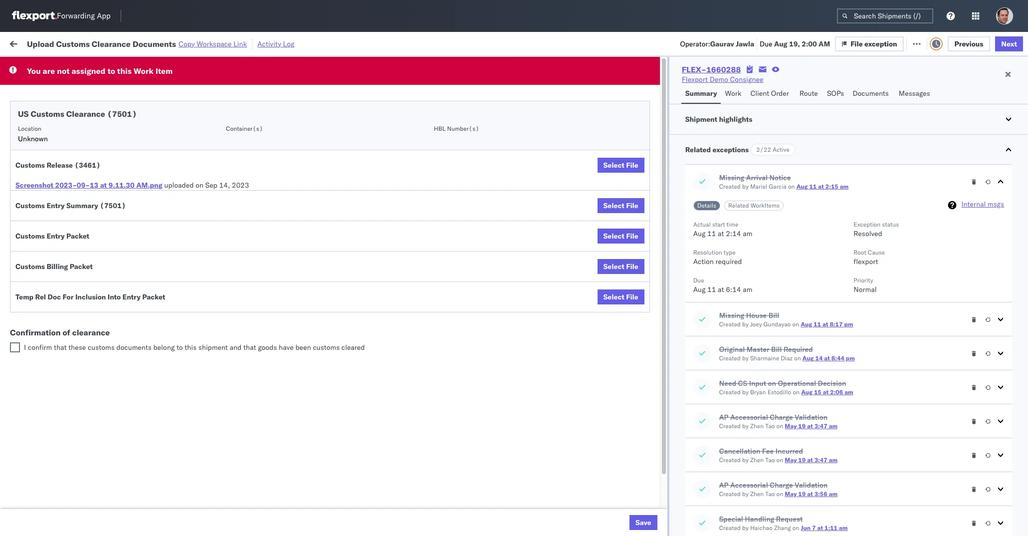 Task type: locate. For each thing, give the bounding box(es) containing it.
flex-1660288
[[682, 64, 741, 74]]

2 horizontal spatial work
[[725, 89, 742, 98]]

2 hlxu6269489, from the top
[[750, 122, 801, 131]]

action inside resolution type action required
[[694, 257, 714, 266]]

customs
[[88, 343, 115, 352], [313, 343, 340, 352]]

appointment for first schedule delivery appointment link from the bottom
[[82, 341, 123, 350]]

on up request
[[777, 490, 784, 498]]

3 2130384 from the top
[[644, 517, 674, 526]]

flex-2130387
[[622, 342, 674, 351], [622, 364, 674, 373], [622, 408, 674, 417], [622, 473, 674, 482], [622, 495, 674, 504]]

1 vertical spatial packet
[[70, 262, 93, 271]]

angeles, for 3rd the schedule pickup from los angeles, ca link
[[107, 187, 135, 196]]

on inside ap accessorial charge validation created by zhen tao on may 19 at 3:56 am
[[777, 490, 784, 498]]

agent
[[1002, 342, 1021, 351]]

by left mariel
[[743, 183, 749, 190]]

action inside button
[[994, 39, 1016, 48]]

bill inside missing house bill created by joey gundayao on aug 11 at 8:17 pm
[[769, 311, 780, 320]]

numbers inside container numbers
[[697, 85, 722, 93]]

customs inside button
[[47, 209, 76, 218]]

1 vertical spatial nyku9743990
[[697, 451, 746, 460]]

ca for msdu7304509 schedule pickup from los angeles, ca button
[[136, 319, 146, 328]]

jun
[[801, 524, 811, 532]]

sops
[[828, 89, 845, 98]]

5 select file from the top
[[604, 292, 639, 301]]

priority normal
[[854, 277, 877, 294]]

hlxu6269489, down the workitems at the right
[[750, 210, 801, 219]]

2 lhuu7894563, uetu5238478 from the top
[[697, 254, 799, 263]]

select file button for customs entry summary (7501)
[[598, 198, 645, 213]]

customs up customs entry packet
[[47, 209, 76, 218]]

9 resize handle column header from the left
[[896, 77, 907, 536]]

tao for ap accessorial charge validation created by zhen tao on may 19 at 3:56 am
[[766, 490, 775, 498]]

maeu9408431 up diaz
[[771, 342, 821, 351]]

clearance up "work,"
[[92, 39, 131, 49]]

schedule pickup from los angeles, ca button up customs entry summary (7501)
[[23, 187, 146, 198]]

1 vertical spatial missing
[[720, 311, 745, 320]]

1 missing from the top
[[720, 173, 745, 182]]

work
[[29, 36, 54, 50]]

1 gaurav jawla from the top
[[912, 100, 954, 109]]

may 19 at 3:47 am button for ap accessorial charge validation
[[785, 422, 838, 430]]

1 vertical spatial accessorial
[[731, 481, 769, 490]]

validation
[[795, 413, 828, 422], [795, 481, 828, 490]]

summary inside button
[[686, 89, 717, 98]]

may inside ap accessorial charge validation created by zhen tao on may 19 at 3:47 am
[[785, 422, 797, 430]]

missing inside 'missing arrival notice created by mariel garcia on aug 11 at 2:15 am'
[[720, 173, 745, 182]]

at left 3:56
[[808, 490, 813, 498]]

am inside need cs input on operational decision created by bryan estodillo on aug 15 at 2:06 am
[[845, 388, 854, 396]]

choi for destination
[[944, 386, 958, 395]]

5 schedule pickup from los angeles, ca link from the top
[[23, 319, 146, 329]]

upload inside button
[[23, 209, 46, 218]]

schedule delivery appointment button up confirm pickup from los angeles, ca
[[23, 253, 123, 264]]

1 horizontal spatial summary
[[686, 89, 717, 98]]

by inside cancellation fee incurred created by zhen tao on may 19 at 3:47 am
[[743, 456, 749, 464]]

1 accessorial from the top
[[731, 413, 769, 422]]

by inside original master bill required created by sharmaine diaz on aug 14 at 8:44 pm
[[743, 354, 749, 362]]

0 vertical spatial choi
[[944, 342, 958, 351]]

1 gvcu5265864 from the top
[[697, 341, 746, 350]]

lhuu7894563, down 2:14
[[697, 254, 749, 263]]

related for related exceptions
[[686, 145, 711, 154]]

estodillo
[[768, 388, 792, 396]]

aug inside need cs input on operational decision created by bryan estodillo on aug 15 at 2:06 am
[[802, 388, 813, 396]]

2 vertical spatial entry
[[123, 292, 141, 301]]

created up cancellation
[[720, 422, 741, 430]]

2130384
[[644, 430, 674, 438], [644, 451, 674, 460], [644, 517, 674, 526]]

validation for ap accessorial charge validation created by zhen tao on may 19 at 3:56 am
[[795, 481, 828, 490]]

hlxu6269489, up notice
[[750, 144, 801, 153]]

2 resize handle column header from the left
[[289, 77, 301, 536]]

at down aug 15 at 2:06 am button
[[808, 422, 813, 430]]

cst, for feb
[[211, 495, 227, 504]]

1 tao from the top
[[766, 422, 775, 430]]

1 schedule pickup from los angeles, ca link from the top
[[23, 121, 146, 131]]

created inside ap accessorial charge validation created by zhen tao on may 19 at 3:47 am
[[720, 422, 741, 430]]

1 horizontal spatial client
[[751, 89, 770, 98]]

2 vertical spatial jawla
[[937, 166, 954, 175]]

7 schedule from the top
[[23, 253, 52, 262]]

customs down clearance
[[88, 343, 115, 352]]

2 appointment from the top
[[82, 165, 123, 174]]

missing inside missing house bill created by joey gundayao on aug 11 at 8:17 pm
[[720, 311, 745, 320]]

location unknown
[[18, 125, 48, 143]]

lhuu7894563, uetu5238478 up 6:14 on the bottom right of page
[[697, 276, 799, 285]]

upload customs clearance documents button
[[23, 209, 147, 220]]

1 vertical spatial charge
[[770, 481, 793, 490]]

6 resize handle column header from the left
[[589, 77, 601, 536]]

4 ceau7522281, hlxu6269489, hlxu8034992 from the top
[[697, 166, 852, 175]]

schedule pickup from los angeles, ca for msdu7304509
[[23, 319, 146, 328]]

at up may 19 at 3:56 am button
[[808, 456, 813, 464]]

select for customs release (3461)
[[604, 161, 625, 170]]

activity
[[258, 39, 281, 48]]

1 horizontal spatial action
[[994, 39, 1016, 48]]

ca for confirm pickup from los angeles, ca button
[[132, 275, 142, 284]]

from
[[78, 122, 92, 131], [78, 144, 92, 152], [78, 187, 92, 196], [78, 231, 92, 240], [74, 275, 88, 284], [78, 319, 92, 328]]

3 5, from the top
[[244, 144, 250, 153]]

pickup for 2nd schedule pickup from los angeles, ca button from the top
[[54, 144, 76, 152]]

forwarding app link
[[12, 11, 111, 21]]

schedule pickup from los angeles, ca down upload customs clearance documents button
[[23, 231, 146, 240]]

schedule pickup from los angeles, ca up (3461)
[[23, 144, 146, 152]]

1 vertical spatial may
[[785, 456, 797, 464]]

pickup inside confirm pickup from los angeles, ca link
[[50, 275, 72, 284]]

schedule delivery appointment for second schedule delivery appointment link from the top
[[23, 165, 123, 174]]

documents for upload customs clearance documents copy workspace link
[[133, 39, 176, 49]]

flex-1893174 button
[[606, 317, 676, 331], [606, 317, 676, 331]]

9.11.30
[[109, 181, 135, 190]]

2 1:59 from the top
[[181, 122, 196, 131]]

bill inside original master bill required created by sharmaine diaz on aug 14 at 8:44 pm
[[772, 345, 782, 354]]

appointment up confirm pickup from los angeles, ca link
[[82, 253, 123, 262]]

clearance for upload customs clearance documents
[[77, 209, 109, 218]]

2 test123456 from the top
[[771, 144, 813, 153]]

0 vertical spatial pm
[[198, 276, 209, 285]]

1 vertical spatial 2023
[[258, 342, 275, 351]]

resize handle column header for mode button
[[402, 77, 414, 536]]

appointment for second schedule delivery appointment link from the top
[[82, 165, 123, 174]]

ap inside ap accessorial charge validation created by zhen tao on may 19 at 3:56 am
[[720, 481, 729, 490]]

schedule pickup from los angeles, ca for lhuu7894563, uetu5238478
[[23, 231, 146, 240]]

created inside special handling request created by haichao zhang on jun 7 at 1:11 am
[[720, 524, 741, 532]]

4 cdt, from the top
[[211, 166, 227, 175]]

2 ocean fcl from the top
[[345, 144, 380, 153]]

actual start time aug 11 at 2:14 am
[[694, 221, 753, 238]]

1 horizontal spatial due
[[760, 39, 773, 48]]

related workitems
[[729, 202, 780, 209]]

2:14
[[726, 229, 741, 238]]

packet for customs billing packet
[[70, 262, 93, 271]]

packet for customs entry packet
[[66, 232, 89, 241]]

angeles, for confirm pickup from los angeles, ca link
[[103, 275, 131, 284]]

0 horizontal spatial numbers
[[697, 85, 722, 93]]

created inside need cs input on operational decision created by bryan estodillo on aug 15 at 2:06 am
[[720, 388, 741, 396]]

temp rel doc for inclusion into entry packet
[[15, 292, 165, 301]]

pickup for confirm pickup from los angeles, ca button
[[50, 275, 72, 284]]

3 fcl from the top
[[368, 166, 380, 175]]

7:30
[[181, 495, 196, 504]]

3 schedule delivery appointment link from the top
[[23, 253, 123, 263]]

0 vertical spatial may
[[785, 422, 797, 430]]

0 vertical spatial 2130384
[[644, 430, 674, 438]]

schedule down unknown
[[23, 144, 52, 152]]

upload customs clearance documents link
[[23, 209, 147, 219]]

link
[[234, 39, 247, 48]]

0 vertical spatial gaurav jawla
[[912, 100, 954, 109]]

at right 13
[[100, 181, 107, 190]]

validation inside ap accessorial charge validation created by zhen tao on may 19 at 3:47 am
[[795, 413, 828, 422]]

2 19 from the top
[[799, 456, 806, 464]]

garcia
[[769, 183, 787, 190]]

schedule delivery appointment link
[[23, 99, 123, 109], [23, 165, 123, 175], [23, 253, 123, 263], [23, 341, 123, 351]]

aug inside original master bill required created by sharmaine diaz on aug 14 at 8:44 pm
[[803, 354, 814, 362]]

1 vertical spatial summary
[[66, 201, 98, 210]]

1 by from the top
[[743, 183, 749, 190]]

client for client order
[[751, 89, 770, 98]]

2 vertical spatial documents
[[111, 209, 147, 218]]

cst, for nov
[[211, 210, 227, 219]]

pickup for schedule pickup from los angeles, ca button for ceau7522281, hlxu6269489, hlxu8034992
[[54, 122, 76, 131]]

schedule pickup from los angeles, ca link up customs entry summary (7501)
[[23, 187, 146, 197]]

8 resize handle column header from the left
[[754, 77, 766, 536]]

confirm inside confirm pickup from los angeles, ca link
[[23, 275, 48, 284]]

ap inside ap accessorial charge validation created by zhen tao on may 19 at 3:47 am
[[720, 413, 729, 422]]

3 19 from the top
[[799, 490, 806, 498]]

schedule pickup from los angeles, ca
[[23, 122, 146, 131], [23, 144, 146, 152], [23, 187, 146, 196], [23, 231, 146, 240], [23, 319, 146, 328]]

created down the need
[[720, 388, 741, 396]]

0 vertical spatial nyku9743990
[[697, 429, 746, 438]]

Search Shipments (/) text field
[[838, 8, 934, 23]]

11 inside due aug 11 at 6:14 am
[[708, 285, 716, 294]]

5,
[[244, 100, 250, 109], [244, 122, 250, 131], [244, 144, 250, 153], [244, 166, 250, 175], [244, 188, 250, 197]]

may inside ap accessorial charge validation created by zhen tao on may 19 at 3:56 am
[[785, 490, 797, 498]]

0 vertical spatial confirm
[[23, 275, 48, 284]]

0 vertical spatial clearance
[[92, 39, 131, 49]]

that
[[54, 343, 67, 352], [244, 343, 256, 352]]

clearance inside button
[[77, 209, 109, 218]]

2 gvcu5265864 from the top
[[697, 363, 746, 372]]

missing left house
[[720, 311, 745, 320]]

mode button
[[341, 79, 404, 89]]

2 vertical spatial work
[[725, 89, 742, 98]]

1 vertical spatial clearance
[[66, 109, 105, 119]]

5 2130387 from the top
[[644, 495, 674, 504]]

1 vertical spatial confirm
[[23, 297, 48, 306]]

schedule delivery appointment link down of
[[23, 341, 123, 351]]

0 vertical spatial due
[[760, 39, 773, 48]]

pm inside missing house bill created by joey gundayao on aug 11 at 8:17 pm
[[845, 320, 854, 328]]

11 inside actual start time aug 11 at 2:14 am
[[708, 229, 716, 238]]

1 flex-1846748 from the top
[[622, 100, 674, 109]]

by inside missing house bill created by joey gundayao on aug 11 at 8:17 pm
[[743, 320, 749, 328]]

maeu9736123
[[771, 320, 821, 329]]

customs left billing
[[15, 262, 45, 271]]

1 2130387 from the top
[[644, 342, 674, 351]]

0 vertical spatial charge
[[770, 413, 793, 422]]

1 horizontal spatial to
[[177, 343, 183, 352]]

related inside related workitems button
[[729, 202, 749, 209]]

0 vertical spatial confirm delivery link
[[23, 297, 76, 307]]

1 flex-2130387 from the top
[[622, 342, 674, 351]]

0 vertical spatial bill
[[769, 311, 780, 320]]

19 inside ap accessorial charge validation created by zhen tao on may 19 at 3:47 am
[[799, 422, 806, 430]]

2/22 active
[[757, 146, 790, 153]]

1 vertical spatial to
[[177, 343, 183, 352]]

charge inside ap accessorial charge validation created by zhen tao on may 19 at 3:47 am
[[770, 413, 793, 422]]

lhuu7894563, uetu5238478
[[697, 232, 799, 241], [697, 254, 799, 263], [697, 276, 799, 285], [697, 297, 799, 306]]

0 vertical spatial confirm delivery
[[23, 297, 76, 306]]

schedule delivery appointment link down workitem button
[[23, 99, 123, 109]]

1 vertical spatial this
[[185, 343, 197, 352]]

jun 7 at 1:11 am button
[[801, 524, 848, 532]]

2 vertical spatial clearance
[[77, 209, 109, 218]]

1 select from the top
[[604, 161, 625, 170]]

1 vertical spatial gaurav jawla
[[912, 166, 954, 175]]

missing
[[720, 173, 745, 182], [720, 311, 745, 320]]

schedule pickup from los angeles, ca link for ceau7522281, hlxu6269489, hlxu8034992
[[23, 121, 146, 131]]

upload customs clearance documents copy workspace link
[[27, 39, 247, 49]]

3:47 inside cancellation fee incurred created by zhen tao on may 19 at 3:47 am
[[815, 456, 828, 464]]

am inside ap accessorial charge validation created by zhen tao on may 19 at 3:56 am
[[829, 490, 838, 498]]

zhen inside ap accessorial charge validation created by zhen tao on may 19 at 3:56 am
[[751, 490, 764, 498]]

1 vertical spatial pm
[[846, 354, 855, 362]]

ceau7522281, hlxu6269489, hlxu8034992 down the workitems at the right
[[697, 210, 852, 219]]

(7501) for customs entry summary (7501)
[[100, 201, 126, 210]]

3 select file button from the top
[[598, 229, 645, 244]]

pickup up customs entry summary (7501)
[[54, 187, 76, 196]]

los up inclusion
[[90, 275, 101, 284]]

1 vertical spatial upload
[[23, 209, 46, 218]]

0 vertical spatial documents
[[133, 39, 176, 49]]

1 vertical spatial confirm delivery link
[[23, 494, 76, 504]]

clearance
[[92, 39, 131, 49], [66, 109, 105, 119], [77, 209, 109, 218]]

23, for 2023
[[245, 342, 256, 351]]

0 horizontal spatial related
[[686, 145, 711, 154]]

resize handle column header
[[163, 77, 175, 536], [289, 77, 301, 536], [329, 77, 341, 536], [402, 77, 414, 536], [476, 77, 488, 536], [589, 77, 601, 536], [680, 77, 692, 536], [754, 77, 766, 536], [896, 77, 907, 536], [969, 77, 981, 536], [1003, 77, 1015, 536]]

by left joey
[[743, 320, 749, 328]]

aug inside due aug 11 at 6:14 am
[[694, 285, 706, 294]]

1 vertical spatial confirm delivery button
[[23, 494, 76, 505]]

activity log button
[[258, 38, 295, 49]]

am inside due aug 11 at 6:14 am
[[743, 285, 753, 294]]

on left jun
[[793, 524, 800, 532]]

need cs input on operational decision created by bryan estodillo on aug 15 at 2:06 am
[[720, 379, 854, 396]]

0 vertical spatial 23,
[[243, 276, 254, 285]]

cleared
[[342, 343, 365, 352]]

ceau7522281, hlxu6269489, hlxu8034992 down client order
[[697, 100, 852, 109]]

bill up gundayao at the right bottom
[[769, 311, 780, 320]]

11 inside 'missing arrival notice created by mariel garcia on aug 11 at 2:15 am'
[[810, 183, 817, 190]]

2 vertical spatial 2023
[[251, 495, 268, 504]]

work down flexport demo consignee on the top right of page
[[725, 89, 742, 98]]

tao for ap accessorial charge validation created by zhen tao on may 19 at 3:47 am
[[766, 422, 775, 430]]

1 vertical spatial zhen
[[751, 456, 764, 464]]

upload for upload customs clearance documents copy workspace link
[[27, 39, 54, 49]]

0 vertical spatial related
[[686, 145, 711, 154]]

0 horizontal spatial work
[[109, 39, 127, 48]]

lhuu7894563, uetu5238478 down 2:14
[[697, 254, 799, 263]]

feb
[[229, 495, 241, 504]]

pm
[[845, 320, 854, 328], [846, 354, 855, 362]]

type
[[724, 249, 736, 256]]

1 vertical spatial 23,
[[245, 342, 256, 351]]

select for temp rel doc for inclusion into entry packet
[[604, 292, 625, 301]]

2 ceau7522281, from the top
[[697, 122, 748, 131]]

11 left "8:17"
[[814, 320, 822, 328]]

lhuu7894563, down start
[[697, 232, 749, 241]]

2 vertical spatial may
[[785, 490, 797, 498]]

zhen down fee
[[751, 456, 764, 464]]

6 ceau7522281, from the top
[[697, 210, 748, 219]]

appointment down workitem button
[[82, 100, 123, 109]]

may inside cancellation fee incurred created by zhen tao on may 19 at 3:47 am
[[785, 456, 797, 464]]

schedule delivery appointment button up 2023-
[[23, 165, 123, 176]]

0 vertical spatial flex-2130384
[[622, 430, 674, 438]]

am right 6:14 on the bottom right of page
[[743, 285, 753, 294]]

1 vertical spatial 19
[[799, 456, 806, 464]]

1 uetu5238478 from the top
[[750, 232, 799, 241]]

on up incurred
[[777, 422, 784, 430]]

3 created from the top
[[720, 354, 741, 362]]

2 accessorial from the top
[[731, 481, 769, 490]]

entry right into
[[123, 292, 141, 301]]

schedule pickup from los angeles, ca button for msdu7304509
[[23, 319, 146, 330]]

appointment up 13
[[82, 165, 123, 174]]

angeles, for the schedule pickup from los angeles, ca link for ceau7522281, hlxu6269489, hlxu8034992
[[107, 122, 135, 131]]

0 vertical spatial work
[[109, 39, 127, 48]]

1 ceau7522281, hlxu6269489, hlxu8034992 from the top
[[697, 100, 852, 109]]

from up customs entry summary (7501)
[[78, 187, 92, 196]]

tao down fee
[[766, 456, 775, 464]]

accessorial inside ap accessorial charge validation created by zhen tao on may 19 at 3:56 am
[[731, 481, 769, 490]]

1 vertical spatial (7501)
[[100, 201, 126, 210]]

at right 15
[[823, 388, 829, 396]]

0 vertical spatial jaehyung
[[912, 342, 942, 351]]

3 nyku9743990 from the top
[[697, 517, 746, 526]]

0 horizontal spatial action
[[694, 257, 714, 266]]

3 schedule delivery appointment from the top
[[23, 253, 123, 262]]

select file button for customs entry packet
[[598, 229, 645, 244]]

packet up confirm pickup from los angeles, ca link
[[70, 262, 93, 271]]

at inside due aug 11 at 6:14 am
[[718, 285, 724, 294]]

1 flex-1889466 from the top
[[622, 232, 674, 241]]

ceau7522281, down shipment highlights
[[697, 144, 748, 153]]

consignee inside "button"
[[493, 81, 522, 89]]

resize handle column header for the client name button
[[476, 77, 488, 536]]

3 cdt, from the top
[[211, 144, 227, 153]]

by down cancellation
[[743, 456, 749, 464]]

am.png
[[136, 181, 163, 190]]

am inside cancellation fee incurred created by zhen tao on may 19 at 3:47 am
[[829, 456, 838, 464]]

test123456 up the garcia
[[771, 166, 813, 175]]

4 flex-2130387 from the top
[[622, 473, 674, 482]]

1 confirm delivery link from the top
[[23, 297, 76, 307]]

by down master
[[743, 354, 749, 362]]

clearance down workitem button
[[66, 109, 105, 119]]

entry up customs billing packet
[[47, 232, 65, 241]]

hlxu8034992 down sops
[[803, 100, 852, 109]]

by inside special handling request created by haichao zhang on jun 7 at 1:11 am
[[743, 524, 749, 532]]

gvcu5265864
[[697, 341, 746, 350], [697, 363, 746, 372], [697, 407, 746, 416], [697, 473, 746, 482], [697, 495, 746, 504]]

due for due aug 11 at 6:14 am
[[694, 277, 705, 284]]

1 vertical spatial 2130384
[[644, 451, 674, 460]]

0 vertical spatial 2023
[[232, 181, 249, 190]]

confirm delivery for lhuu7894563, uetu5238478
[[23, 297, 76, 306]]

created inside ap accessorial charge validation created by zhen tao on may 19 at 3:56 am
[[720, 490, 741, 498]]

19 inside ap accessorial charge validation created by zhen tao on may 19 at 3:56 am
[[799, 490, 806, 498]]

1 vertical spatial due
[[694, 277, 705, 284]]

charge down cancellation fee incurred created by zhen tao on may 19 at 3:47 am
[[770, 481, 793, 490]]

0 vertical spatial action
[[994, 39, 1016, 48]]

1 vertical spatial action
[[694, 257, 714, 266]]

aug down abcdefg78456546
[[801, 320, 813, 328]]

pm right 6:00
[[198, 276, 209, 285]]

pm inside original master bill required created by sharmaine diaz on aug 14 at 8:44 pm
[[846, 354, 855, 362]]

created up original
[[720, 320, 741, 328]]

schedule delivery appointment link up confirm pickup from los angeles, ca
[[23, 253, 123, 263]]

diaz
[[781, 354, 793, 362]]

1 3:47 from the top
[[815, 422, 828, 430]]

start
[[713, 221, 725, 228]]

schedule left 2023-
[[23, 187, 52, 196]]

zhen inside ap accessorial charge validation created by zhen tao on may 19 at 3:47 am
[[751, 422, 764, 430]]

by:
[[36, 61, 46, 70]]

2022
[[252, 100, 269, 109], [252, 122, 269, 131], [252, 144, 269, 153], [252, 166, 269, 175], [252, 188, 269, 197], [252, 210, 269, 219], [255, 276, 273, 285]]

1893174
[[644, 320, 674, 329]]

1 vertical spatial gaurav
[[912, 100, 935, 109]]

2 vertical spatial flex-2130384
[[622, 517, 674, 526]]

uetu5238478 up missing house bill created by joey gundayao on aug 11 at 8:17 pm
[[750, 297, 799, 306]]

on inside 'missing arrival notice created by mariel garcia on aug 11 at 2:15 am'
[[789, 183, 795, 190]]

0 vertical spatial 3:47
[[815, 422, 828, 430]]

176 on track
[[234, 39, 275, 48]]

1 horizontal spatial customs
[[313, 343, 340, 352]]

1 that from the left
[[54, 343, 67, 352]]

4 schedule delivery appointment from the top
[[23, 341, 123, 350]]

previous button
[[948, 36, 991, 51]]

0 vertical spatial missing
[[720, 173, 745, 182]]

select file for customs entry summary (7501)
[[604, 201, 639, 210]]

3 schedule pickup from los angeles, ca link from the top
[[23, 187, 146, 197]]

created
[[720, 183, 741, 190], [720, 320, 741, 328], [720, 354, 741, 362], [720, 388, 741, 396], [720, 422, 741, 430], [720, 456, 741, 464], [720, 490, 741, 498], [720, 524, 741, 532]]

zhen for ap accessorial charge validation created by zhen tao on may 19 at 3:47 am
[[751, 422, 764, 430]]

cst,
[[211, 210, 227, 219], [211, 276, 226, 285], [215, 342, 231, 351], [211, 495, 227, 504]]

zhen up 'handling'
[[751, 490, 764, 498]]

nyku9743990 left haichao
[[697, 517, 746, 526]]

blocked,
[[123, 62, 148, 69]]

0 vertical spatial accessorial
[[731, 413, 769, 422]]

accessorial inside ap accessorial charge validation created by zhen tao on may 19 at 3:47 am
[[731, 413, 769, 422]]

confirm delivery for gvcu5265864
[[23, 495, 76, 504]]

4 schedule delivery appointment link from the top
[[23, 341, 123, 351]]

1 confirm delivery button from the top
[[23, 297, 76, 308]]

appointment
[[82, 100, 123, 109], [82, 165, 123, 174], [82, 253, 123, 262], [82, 341, 123, 350]]

1 horizontal spatial consignee
[[730, 75, 764, 84]]

at inside 'missing arrival notice created by mariel garcia on aug 11 at 2:15 am'
[[819, 183, 824, 190]]

notice
[[770, 173, 791, 182]]

3 1846748 from the top
[[644, 144, 674, 153]]

23, right dec
[[243, 276, 254, 285]]

numbers inside button
[[807, 81, 832, 89]]

mariel
[[751, 183, 768, 190]]

09-
[[77, 181, 90, 190]]

may 19 at 3:47 am button down incurred
[[785, 456, 838, 464]]

1 zimu3048342 from the top
[[771, 430, 818, 438]]

2 vertical spatial zhen
[[751, 490, 764, 498]]

related
[[686, 145, 711, 154], [729, 202, 749, 209]]

4 schedule pickup from los angeles, ca link from the top
[[23, 231, 146, 241]]

client left order
[[751, 89, 770, 98]]

2 vertical spatial 2130384
[[644, 517, 674, 526]]

choi for origin
[[944, 342, 958, 351]]

2 vertical spatial confirm
[[23, 495, 48, 504]]

1 vertical spatial choi
[[944, 386, 958, 395]]

copy workspace link button
[[179, 39, 247, 48]]

1 horizontal spatial that
[[244, 343, 256, 352]]

schedule delivery appointment link up 2023-
[[23, 165, 123, 175]]

on inside special handling request created by haichao zhang on jun 7 at 1:11 am
[[793, 524, 800, 532]]

operator: gaurav jawla
[[681, 39, 755, 48]]

2 vertical spatial tao
[[766, 490, 775, 498]]

have
[[279, 343, 294, 352]]

at inside actual start time aug 11 at 2:14 am
[[718, 229, 724, 238]]

action
[[994, 39, 1016, 48], [694, 257, 714, 266]]

0 vertical spatial to
[[108, 66, 115, 76]]

0 vertical spatial confirm delivery button
[[23, 297, 76, 308]]

1 vertical spatial related
[[729, 202, 749, 209]]

entry down 2023-
[[47, 201, 65, 210]]

resize handle column header for 'consignee' "button"
[[589, 77, 601, 536]]

2 vertical spatial nyku9743990
[[697, 517, 746, 526]]

1 vertical spatial tao
[[766, 456, 775, 464]]

uetu5238478 up abcdefg78456546
[[750, 276, 799, 285]]

0 vertical spatial validation
[[795, 413, 828, 422]]

0 vertical spatial this
[[117, 66, 132, 76]]

tao inside ap accessorial charge validation created by zhen tao on may 19 at 3:47 am
[[766, 422, 775, 430]]

3:47 inside ap accessorial charge validation created by zhen tao on may 19 at 3:47 am
[[815, 422, 828, 430]]

from for the schedule pickup from los angeles, ca link for ceau7522281, hlxu6269489, hlxu8034992
[[78, 122, 92, 131]]

None checkbox
[[10, 342, 20, 352]]

1 schedule pickup from los angeles, ca from the top
[[23, 122, 146, 131]]

due
[[760, 39, 773, 48], [694, 277, 705, 284]]

1 vertical spatial may 19 at 3:47 am button
[[785, 456, 838, 464]]

angeles, up into
[[103, 275, 131, 284]]

batch action button
[[957, 36, 1022, 51]]

am right 2:14
[[743, 229, 753, 238]]

summary down 09-
[[66, 201, 98, 210]]

2 jaehyung from the top
[[912, 386, 942, 395]]

0 vertical spatial entry
[[47, 201, 65, 210]]

los inside button
[[90, 275, 101, 284]]

documents inside upload customs clearance documents link
[[111, 209, 147, 218]]

at down start
[[718, 229, 724, 238]]

pm for 10:30
[[202, 342, 213, 351]]

1 2130384 from the top
[[644, 430, 674, 438]]

root cause flexport
[[854, 249, 885, 266]]

2 by from the top
[[743, 320, 749, 328]]

workitems
[[751, 202, 780, 209]]

confirm for 7:30 am cst, feb 3, 2023
[[23, 495, 48, 504]]

gvcu5265864 down "msdu7304509"
[[697, 341, 746, 350]]

by down cs
[[743, 388, 749, 396]]

2 choi from the top
[[944, 386, 958, 395]]

from for confirm pickup from los angeles, ca link
[[74, 275, 88, 284]]

2 select file from the top
[[604, 201, 639, 210]]

uetu5238478
[[750, 232, 799, 241], [750, 254, 799, 263], [750, 276, 799, 285], [750, 297, 799, 306]]

cst, left jan
[[215, 342, 231, 351]]

los down us customs clearance (7501)
[[94, 122, 105, 131]]

schedule pickup from los angeles, ca link up these on the left bottom of page
[[23, 319, 146, 329]]

10:30 pm cst, jan 23, 2023
[[181, 342, 275, 351]]

validation down 15
[[795, 413, 828, 422]]

tao inside ap accessorial charge validation created by zhen tao on may 19 at 3:56 am
[[766, 490, 775, 498]]

pickup for third schedule pickup from los angeles, ca button from the bottom
[[54, 187, 76, 196]]

validation inside ap accessorial charge validation created by zhen tao on may 19 at 3:56 am
[[795, 481, 828, 490]]

client left name
[[419, 81, 435, 89]]

work left item at the top
[[134, 66, 154, 76]]

4 5, from the top
[[244, 166, 250, 175]]

schedule up us
[[23, 100, 52, 109]]

shipment highlights
[[686, 115, 753, 124]]

1 vertical spatial documents
[[853, 89, 889, 98]]

by left haichao
[[743, 524, 749, 532]]

related exceptions
[[686, 145, 749, 154]]

1 19 from the top
[[799, 422, 806, 430]]

1 vertical spatial validation
[[795, 481, 828, 490]]

1 appointment from the top
[[82, 100, 123, 109]]

1:59 for first schedule delivery appointment link from the top of the page
[[181, 100, 196, 109]]

entry for summary
[[47, 201, 65, 210]]

ca for third schedule pickup from los angeles, ca button from the bottom
[[136, 187, 146, 196]]

2 ap from the top
[[720, 481, 729, 490]]

1 confirm from the top
[[23, 275, 48, 284]]

1 nyku9743990 from the top
[[697, 429, 746, 438]]

los down upload customs clearance documents button
[[94, 231, 105, 240]]

pickup up these on the left bottom of page
[[54, 319, 76, 328]]

13
[[90, 181, 98, 190]]

select for customs billing packet
[[604, 262, 625, 271]]

15
[[815, 388, 822, 396]]

0 vertical spatial upload
[[27, 39, 54, 49]]

packet right into
[[142, 292, 165, 301]]

zimu3048342
[[771, 430, 818, 438], [771, 451, 818, 460], [771, 517, 818, 526]]

accessorial for ap accessorial charge validation created by zhen tao on may 19 at 3:47 am
[[731, 413, 769, 422]]

highlights
[[719, 115, 753, 124]]

schedule pickup from los angeles, ca for ceau7522281, hlxu6269489, hlxu8034992
[[23, 122, 146, 131]]

customs entry summary (7501)
[[15, 201, 126, 210]]

documents button
[[849, 84, 895, 104]]

sep
[[205, 181, 217, 190]]

upload
[[27, 39, 54, 49], [23, 209, 46, 218]]

0 vertical spatial (7501)
[[107, 109, 137, 119]]

created inside missing house bill created by joey gundayao on aug 11 at 8:17 pm
[[720, 320, 741, 328]]

tao inside cancellation fee incurred created by zhen tao on may 19 at 3:47 am
[[766, 456, 775, 464]]

1 select file button from the top
[[598, 158, 645, 173]]

nyku9743990 up cancellation
[[697, 429, 746, 438]]

jaehyung for jaehyung choi - test destination age
[[912, 386, 942, 395]]

consignee
[[730, 75, 764, 84], [493, 81, 522, 89]]

charge inside ap accessorial charge validation created by zhen tao on may 19 at 3:56 am
[[770, 481, 793, 490]]

demo
[[710, 75, 729, 84]]

11 resize handle column header from the left
[[1003, 77, 1015, 536]]

19 inside cancellation fee incurred created by zhen tao on may 19 at 3:47 am
[[799, 456, 806, 464]]

cdt, for 3rd the schedule pickup from los angeles, ca link
[[211, 188, 227, 197]]

0 vertical spatial ap
[[720, 413, 729, 422]]

may up request
[[785, 490, 797, 498]]

2 maeu9408431 from the top
[[771, 364, 821, 373]]

from right of
[[78, 319, 92, 328]]

schedule pickup from los angeles, ca up these on the left bottom of page
[[23, 319, 146, 328]]

1 vertical spatial pm
[[202, 342, 213, 351]]

1 vertical spatial flex-2130384
[[622, 451, 674, 460]]

batch action
[[972, 39, 1016, 48]]

cdt,
[[211, 100, 227, 109], [211, 122, 227, 131], [211, 144, 227, 153], [211, 166, 227, 175], [211, 188, 227, 197]]

flex-1846748 button
[[606, 98, 676, 112], [606, 98, 676, 112], [606, 120, 676, 134], [606, 120, 676, 134], [606, 142, 676, 155], [606, 142, 676, 155], [606, 163, 676, 177], [606, 163, 676, 177], [606, 185, 676, 199], [606, 185, 676, 199], [606, 207, 676, 221], [606, 207, 676, 221]]

accessorial down bryan
[[731, 413, 769, 422]]

0 vertical spatial zhen
[[751, 422, 764, 430]]

select file
[[604, 161, 639, 170], [604, 201, 639, 210], [604, 232, 639, 241], [604, 262, 639, 271], [604, 292, 639, 301]]

11 left 6:14 on the bottom right of page
[[708, 285, 716, 294]]

11 inside missing house bill created by joey gundayao on aug 11 at 8:17 pm
[[814, 320, 822, 328]]

zhang
[[775, 524, 791, 532]]

internal msgs button
[[962, 200, 1005, 210]]

1 vertical spatial 3:47
[[815, 456, 828, 464]]

2 vertical spatial gaurav
[[912, 166, 935, 175]]

2 vertical spatial zimu3048342
[[771, 517, 818, 526]]

appointment for 3rd schedule delivery appointment link from the top
[[82, 253, 123, 262]]

test123456 for 3rd the schedule pickup from los angeles, ca link
[[771, 188, 813, 197]]

of
[[63, 327, 70, 337]]

8 created from the top
[[720, 524, 741, 532]]

select file for customs release (3461)
[[604, 161, 639, 170]]

from for second the schedule pickup from los angeles, ca link
[[78, 144, 92, 152]]

2 lhuu7894563, from the top
[[697, 254, 749, 263]]

due inside due aug 11 at 6:14 am
[[694, 277, 705, 284]]

file
[[858, 39, 870, 48], [851, 39, 863, 48], [627, 161, 639, 170], [627, 201, 639, 210], [627, 232, 639, 241], [627, 262, 639, 271], [627, 292, 639, 301]]

at inside cancellation fee incurred created by zhen tao on may 19 at 3:47 am
[[808, 456, 813, 464]]



Task type: vqa. For each thing, say whether or not it's contained in the screenshot.


Task type: describe. For each thing, give the bounding box(es) containing it.
5 1:59 am cdt, nov 5, 2022 from the top
[[181, 188, 269, 197]]

customs down screenshot
[[15, 201, 45, 210]]

flex id button
[[601, 79, 682, 89]]

3 uetu5238478 from the top
[[750, 276, 799, 285]]

on inside original master bill required created by sharmaine diaz on aug 14 at 8:44 pm
[[795, 354, 801, 362]]

0 vertical spatial jawla
[[736, 39, 755, 48]]

resize handle column header for flex id button
[[680, 77, 692, 536]]

created inside cancellation fee incurred created by zhen tao on may 19 at 3:47 am
[[720, 456, 741, 464]]

appointment for first schedule delivery appointment link from the top of the page
[[82, 100, 123, 109]]

select for customs entry summary (7501)
[[604, 201, 625, 210]]

ca for 2nd schedule pickup from los angeles, ca button from the top
[[136, 144, 146, 152]]

6 1846748 from the top
[[644, 210, 674, 219]]

5 hlxu8034992 from the top
[[803, 188, 852, 197]]

0 horizontal spatial summary
[[66, 201, 98, 210]]

sharmaine
[[751, 354, 780, 362]]

validation for ap accessorial charge validation created by zhen tao on may 19 at 3:47 am
[[795, 413, 828, 422]]

screenshot 2023-09-13 at 9.11.30 am.png link
[[15, 180, 163, 190]]

need
[[720, 379, 737, 388]]

1 schedule delivery appointment link from the top
[[23, 99, 123, 109]]

customs up screenshot
[[15, 161, 45, 170]]

4 maeu9408431 from the top
[[771, 473, 821, 482]]

documents for upload customs clearance documents
[[111, 209, 147, 218]]

client order button
[[747, 84, 796, 104]]

6 ocean fcl from the top
[[345, 276, 380, 285]]

customs billing packet
[[15, 262, 93, 271]]

at inside original master bill required created by sharmaine diaz on aug 14 at 8:44 pm
[[825, 354, 830, 362]]

3 flex-2130384 from the top
[[622, 517, 674, 526]]

age
[[1020, 386, 1029, 395]]

at left risk
[[203, 39, 209, 48]]

flexport. image
[[12, 11, 57, 21]]

2 fcl from the top
[[368, 144, 380, 153]]

cdt, for first schedule delivery appointment link from the top of the page
[[211, 100, 227, 109]]

on right the 176
[[249, 39, 257, 48]]

6 hlxu6269489, from the top
[[750, 210, 801, 219]]

order
[[772, 89, 790, 98]]

2 2130387 from the top
[[644, 364, 674, 373]]

required
[[716, 257, 742, 266]]

temp
[[15, 292, 34, 301]]

1 1:59 am cdt, nov 5, 2022 from the top
[[181, 100, 269, 109]]

3 ceau7522281, from the top
[[697, 144, 748, 153]]

at inside missing house bill created by joey gundayao on aug 11 at 8:17 pm
[[823, 320, 829, 328]]

1 horizontal spatial this
[[185, 343, 197, 352]]

operator:
[[681, 39, 711, 48]]

aug inside missing house bill created by joey gundayao on aug 11 at 8:17 pm
[[801, 320, 813, 328]]

6 fcl from the top
[[368, 276, 380, 285]]

confirm delivery button for lhuu7894563, uetu5238478
[[23, 297, 76, 308]]

2 schedule pickup from los angeles, ca from the top
[[23, 144, 146, 152]]

3 lhuu7894563, from the top
[[697, 276, 749, 285]]

numbers for container numbers
[[697, 85, 722, 93]]

upload for upload customs clearance documents
[[23, 209, 46, 218]]

shipment
[[686, 115, 718, 124]]

2 flex-2130387 from the top
[[622, 364, 674, 373]]

5 schedule from the top
[[23, 187, 52, 196]]

schedule pickup from los angeles, ca button for lhuu7894563, uetu5238478
[[23, 231, 146, 242]]

customs up location
[[31, 109, 64, 119]]

related for related workitems
[[729, 202, 749, 209]]

file for temp rel doc for inclusion into entry packet
[[627, 292, 639, 301]]

root
[[854, 249, 867, 256]]

details button
[[694, 201, 721, 211]]

select file for customs billing packet
[[604, 262, 639, 271]]

message
[[135, 39, 162, 48]]

aug left 19, on the right
[[775, 39, 788, 48]]

8:44
[[832, 354, 845, 362]]

1 hlxu8034992 from the top
[[803, 100, 852, 109]]

my work
[[10, 36, 54, 50]]

messages button
[[895, 84, 936, 104]]

may 19 at 3:47 am button for cancellation fee incurred
[[785, 456, 838, 464]]

workitem button
[[6, 79, 165, 89]]

my
[[10, 36, 26, 50]]

1 schedule delivery appointment button from the top
[[23, 99, 123, 110]]

am inside 'missing arrival notice created by mariel garcia on aug 11 at 2:15 am'
[[840, 183, 849, 190]]

schedule delivery appointment for 3rd schedule delivery appointment link from the top
[[23, 253, 123, 262]]

4 ocean fcl from the top
[[345, 188, 380, 197]]

accessorial for ap accessorial charge validation created by zhen tao on may 19 at 3:56 am
[[731, 481, 769, 490]]

from for the schedule pickup from los angeles, ca link corresponding to lhuu7894563, uetu5238478
[[78, 231, 92, 240]]

2023-
[[55, 181, 77, 190]]

2:00
[[802, 39, 817, 48]]

select file button for customs release (3461)
[[598, 158, 645, 173]]

lagerfeld
[[593, 495, 623, 504]]

us
[[18, 109, 29, 119]]

account
[[544, 495, 571, 504]]

8 ocean fcl from the top
[[345, 495, 380, 504]]

mbl/mawb
[[771, 81, 805, 89]]

resize handle column header for mbl/mawb numbers button
[[896, 77, 907, 536]]

3 lhuu7894563, uetu5238478 from the top
[[697, 276, 799, 285]]

clearance for us customs clearance (7501)
[[66, 109, 105, 119]]

due aug 11 at 6:14 am
[[694, 277, 753, 294]]

work inside button
[[725, 89, 742, 98]]

2 1846748 from the top
[[644, 122, 674, 131]]

fee
[[763, 447, 774, 456]]

3 maeu9408431 from the top
[[771, 408, 821, 417]]

at inside special handling request created by haichao zhang on jun 7 at 1:11 am
[[818, 524, 824, 532]]

by inside ap accessorial charge validation created by zhen tao on may 19 at 3:47 am
[[743, 422, 749, 430]]

bill for house
[[769, 311, 780, 320]]

2 ceau7522281, hlxu6269489, hlxu8034992 from the top
[[697, 122, 852, 131]]

4 gvcu5265864 from the top
[[697, 473, 746, 482]]

documents inside documents button
[[853, 89, 889, 98]]

resize handle column header for deadline button
[[289, 77, 301, 536]]

hbl number(s)
[[434, 125, 480, 132]]

may for ap accessorial charge validation created by zhen tao on may 19 at 3:56 am
[[785, 490, 797, 498]]

file for customs entry summary (7501)
[[627, 201, 639, 210]]

am inside special handling request created by haichao zhang on jun 7 at 1:11 am
[[840, 524, 848, 532]]

file for customs billing packet
[[627, 262, 639, 271]]

2 zimu3048342 from the top
[[771, 451, 818, 460]]

by inside need cs input on operational decision created by bryan estodillo on aug 15 at 2:06 am
[[743, 388, 749, 396]]

missing for missing arrival notice
[[720, 173, 745, 182]]

release
[[47, 161, 73, 170]]

8 schedule from the top
[[23, 319, 52, 328]]

message (10)
[[135, 39, 180, 48]]

2 schedule pickup from los angeles, ca button from the top
[[23, 143, 146, 154]]

uploaded
[[164, 181, 194, 190]]

los down inclusion
[[94, 319, 105, 328]]

4 flex-1889466 from the top
[[622, 298, 674, 307]]

on inside missing house bill created by joey gundayao on aug 11 at 8:17 pm
[[793, 320, 800, 328]]

customs up :
[[56, 39, 90, 49]]

2 flex-1846748 from the top
[[622, 122, 674, 131]]

at inside need cs input on operational decision created by bryan estodillo on aug 15 at 2:06 am
[[823, 388, 829, 396]]

workspace
[[197, 39, 232, 48]]

3 resize handle column header from the left
[[329, 77, 341, 536]]

4 lhuu7894563, from the top
[[697, 297, 749, 306]]

deadline button
[[176, 79, 291, 89]]

at inside ap accessorial charge validation created by zhen tao on may 19 at 3:56 am
[[808, 490, 813, 498]]

aug inside actual start time aug 11 at 2:14 am
[[694, 229, 706, 238]]

container(s)
[[226, 125, 263, 132]]

on inside cancellation fee incurred created by zhen tao on may 19 at 3:47 am
[[777, 456, 784, 464]]

7 ocean fcl from the top
[[345, 342, 380, 351]]

6 flex-1846748 from the top
[[622, 210, 674, 219]]

am inside ap accessorial charge validation created by zhen tao on may 19 at 3:47 am
[[829, 422, 838, 430]]

entry for packet
[[47, 232, 65, 241]]

test123456 for second the schedule pickup from los angeles, ca link
[[771, 144, 813, 153]]

on up estodillo
[[768, 379, 777, 388]]

6:00
[[181, 276, 196, 285]]

schedule delivery appointment for first schedule delivery appointment link from the bottom
[[23, 341, 123, 350]]

ca for schedule pickup from los angeles, ca button related to lhuu7894563, uetu5238478
[[136, 231, 146, 240]]

customs up customs billing packet
[[15, 232, 45, 241]]

billing
[[47, 262, 68, 271]]

goods
[[258, 343, 277, 352]]

(3461)
[[75, 161, 101, 170]]

3 zimu3048342 from the top
[[771, 517, 818, 526]]

Search Work text field
[[693, 36, 801, 51]]

aug inside 'missing arrival notice created by mariel garcia on aug 11 at 2:15 am'
[[797, 183, 808, 190]]

schedule pickup from los angeles, ca link for msdu7304509
[[23, 319, 146, 329]]

5 ceau7522281, from the top
[[697, 188, 748, 197]]

10 resize handle column header from the left
[[969, 77, 981, 536]]

2 schedule delivery appointment button from the top
[[23, 165, 123, 176]]

19 for ap accessorial charge validation created by zhen tao on may 19 at 3:56 am
[[799, 490, 806, 498]]

zhen for ap accessorial charge validation created by zhen tao on may 19 at 3:56 am
[[751, 490, 764, 498]]

zhen inside cancellation fee incurred created by zhen tao on may 19 at 3:47 am
[[751, 456, 764, 464]]

belong
[[153, 343, 175, 352]]

5 ocean fcl from the top
[[345, 210, 380, 219]]

2 flex-1889466 from the top
[[622, 254, 674, 263]]

from for 3rd the schedule pickup from los angeles, ca link
[[78, 187, 92, 196]]

2 nyku9743990 from the top
[[697, 451, 746, 460]]

created inside 'missing arrival notice created by mariel garcia on aug 11 at 2:15 am'
[[720, 183, 741, 190]]

cdt, for second the schedule pickup from los angeles, ca link
[[211, 144, 227, 153]]

1 horizontal spatial work
[[134, 66, 154, 76]]

4 lhuu7894563, uetu5238478 from the top
[[697, 297, 799, 306]]

:
[[72, 62, 74, 69]]

3 schedule pickup from los angeles, ca from the top
[[23, 187, 146, 196]]

flex-1660288 link
[[682, 64, 741, 74]]

client name
[[419, 81, 453, 89]]

1 schedule from the top
[[23, 100, 52, 109]]

status
[[883, 221, 899, 228]]

2 uetu5238478 from the top
[[750, 254, 799, 263]]

work inside button
[[109, 39, 127, 48]]

am inside actual start time aug 11 at 2:14 am
[[743, 229, 753, 238]]

5 5, from the top
[[244, 188, 250, 197]]

(10)
[[162, 39, 180, 48]]

pm for 6:00
[[198, 276, 209, 285]]

aug 14 at 8:44 pm button
[[803, 354, 855, 362]]

2 confirm from the top
[[23, 297, 48, 306]]

resize handle column header for container numbers button
[[754, 77, 766, 536]]

8:17
[[830, 320, 843, 328]]

by inside ap accessorial charge validation created by zhen tao on may 19 at 3:56 am
[[743, 490, 749, 498]]

i confirm that these customs documents belong to this shipment and that goods have been customs cleared
[[24, 343, 365, 352]]

work button
[[721, 84, 747, 104]]

for
[[96, 62, 104, 69]]

original
[[720, 345, 745, 354]]

been
[[296, 343, 311, 352]]

confirm pickup from los angeles, ca link
[[23, 275, 142, 285]]

23, for 2022
[[243, 276, 254, 285]]

on inside ap accessorial charge validation created by zhen tao on may 19 at 3:47 am
[[777, 422, 784, 430]]

from for the schedule pickup from los angeles, ca link for msdu7304509
[[78, 319, 92, 328]]

3 ocean fcl from the top
[[345, 166, 380, 175]]

aug 11 at 8:17 pm button
[[801, 320, 854, 328]]

destination
[[981, 386, 1018, 395]]

file for customs release (3461)
[[627, 161, 639, 170]]

5 flex-1846748 from the top
[[622, 188, 674, 197]]

ap for ap accessorial charge validation created by zhen tao on may 19 at 3:56 am
[[720, 481, 729, 490]]

special handling request created by haichao zhang on jun 7 at 1:11 am
[[720, 515, 848, 532]]

status : ready for work, blocked, in progress
[[55, 62, 181, 69]]

at inside ap accessorial charge validation created by zhen tao on may 19 at 3:47 am
[[808, 422, 813, 430]]

schedule delivery appointment for first schedule delivery appointment link from the top of the page
[[23, 100, 123, 109]]

5 flex-2130387 from the top
[[622, 495, 674, 504]]

1:59 for 3rd the schedule pickup from los angeles, ca link
[[181, 188, 196, 197]]

3 schedule delivery appointment button from the top
[[23, 253, 123, 264]]

ap for ap accessorial charge validation created by zhen tao on may 19 at 3:47 am
[[720, 413, 729, 422]]

select file for temp rel doc for inclusion into entry packet
[[604, 292, 639, 301]]

handling
[[745, 515, 775, 524]]

2 1889466 from the top
[[644, 254, 674, 263]]

missing for missing house bill
[[720, 311, 745, 320]]

schedule pickup from los angeles, ca link for lhuu7894563, uetu5238478
[[23, 231, 146, 241]]

on down operational
[[793, 388, 800, 396]]

jan
[[232, 342, 244, 351]]

select for customs entry packet
[[604, 232, 625, 241]]

3 2130387 from the top
[[644, 408, 674, 417]]

assigned
[[72, 66, 106, 76]]

resolved
[[854, 229, 883, 238]]

schedule pickup from los angeles, ca button for ceau7522281, hlxu6269489, hlxu8034992
[[23, 121, 146, 132]]

abcd1234560
[[697, 385, 746, 394]]

customs release (3461)
[[15, 161, 101, 170]]

1 vertical spatial jawla
[[937, 100, 954, 109]]

2 vertical spatial packet
[[142, 292, 165, 301]]

1 lhuu7894563, uetu5238478 from the top
[[697, 232, 799, 241]]

1 flex-2130384 from the top
[[622, 430, 674, 438]]

776
[[188, 39, 201, 48]]

may for ap accessorial charge validation created by zhen tao on may 19 at 3:47 am
[[785, 422, 797, 430]]

haichao
[[751, 524, 773, 532]]

doc
[[48, 292, 61, 301]]

charge for ap accessorial charge validation created by zhen tao on may 19 at 3:47 am
[[770, 413, 793, 422]]

los up (3461)
[[94, 144, 105, 152]]

dec
[[228, 276, 241, 285]]

2 hlxu8034992 from the top
[[803, 122, 852, 131]]

clearance for upload customs clearance documents copy workspace link
[[92, 39, 131, 49]]

14,
[[219, 181, 230, 190]]

previous
[[955, 39, 984, 48]]

for
[[63, 292, 74, 301]]

by inside 'missing arrival notice created by mariel garcia on aug 11 at 2:15 am'
[[743, 183, 749, 190]]

angeles, for the schedule pickup from los angeles, ca link corresponding to lhuu7894563, uetu5238478
[[107, 231, 135, 240]]

4 1889466 from the top
[[644, 298, 674, 307]]

confirm delivery link for gvcu5265864
[[23, 494, 76, 504]]

(7501) for us customs clearance (7501)
[[107, 109, 137, 119]]

5 1846748 from the top
[[644, 188, 674, 197]]

0 horizontal spatial to
[[108, 66, 115, 76]]

3 ceau7522281, hlxu6269489, hlxu8034992 from the top
[[697, 144, 852, 153]]

confirm delivery link for lhuu7894563, uetu5238478
[[23, 297, 76, 307]]

0 vertical spatial gaurav
[[711, 39, 735, 48]]

deadline
[[181, 81, 205, 89]]

cancellation
[[720, 447, 761, 456]]

numbers for mbl/mawb numbers
[[807, 81, 832, 89]]

hbl
[[434, 125, 446, 132]]

1 lhuu7894563, from the top
[[697, 232, 749, 241]]

details
[[698, 202, 717, 209]]

snooze
[[306, 81, 325, 89]]

4 uetu5238478 from the top
[[750, 297, 799, 306]]

test123456 for first schedule delivery appointment link from the top of the page
[[771, 100, 813, 109]]

6 schedule from the top
[[23, 231, 52, 240]]

5 ceau7522281, hlxu6269489, hlxu8034992 from the top
[[697, 188, 852, 197]]

1 hlxu6269489, from the top
[[750, 100, 801, 109]]

los right 09-
[[94, 187, 105, 196]]

3 flex-1846748 from the top
[[622, 144, 674, 153]]

1662119
[[644, 386, 674, 395]]

7
[[813, 524, 816, 532]]

3,
[[243, 495, 249, 504]]

client for client name
[[419, 81, 435, 89]]

flexport demo consignee
[[682, 75, 764, 84]]

select file button for temp rel doc for inclusion into entry packet
[[598, 289, 645, 304]]

on left sep in the top of the page
[[196, 181, 204, 190]]

save
[[636, 518, 652, 527]]

1:59 for second the schedule pickup from los angeles, ca link
[[181, 144, 196, 153]]

cst, for jan
[[215, 342, 231, 351]]

may 19 at 3:56 am button
[[785, 490, 838, 498]]

select file button for customs billing packet
[[598, 259, 645, 274]]

jaehyung for jaehyung choi - test origin agent
[[912, 342, 942, 351]]

3 schedule pickup from los angeles, ca button from the top
[[23, 187, 146, 198]]

2 that from the left
[[244, 343, 256, 352]]

5 fcl from the top
[[368, 210, 380, 219]]

2023 for 23,
[[258, 342, 275, 351]]

4 hlxu6269489, from the top
[[750, 166, 801, 175]]

house
[[747, 311, 767, 320]]

angeles, for the schedule pickup from los angeles, ca link for msdu7304509
[[107, 319, 135, 328]]

confirm pickup from los angeles, ca
[[23, 275, 142, 284]]

4 1846748 from the top
[[644, 166, 674, 175]]

2 1:59 am cdt, nov 5, 2022 from the top
[[181, 122, 269, 131]]

aug 11 at 2:15 am button
[[797, 183, 849, 190]]

3 hlxu8034992 from the top
[[803, 144, 852, 153]]

confirm delivery button for gvcu5265864
[[23, 494, 76, 505]]

resize handle column header for workitem button
[[163, 77, 175, 536]]

1:11
[[825, 524, 838, 532]]

2 5, from the top
[[244, 122, 250, 131]]

in
[[149, 62, 155, 69]]

created inside original master bill required created by sharmaine diaz on aug 14 at 8:44 pm
[[720, 354, 741, 362]]

8 fcl from the top
[[368, 495, 380, 504]]

1 1846748 from the top
[[644, 100, 674, 109]]

confirm for 6:00 pm cst, dec 23, 2022
[[23, 275, 48, 284]]

4 2130387 from the top
[[644, 473, 674, 482]]

filtered by:
[[10, 61, 46, 70]]

2 schedule from the top
[[23, 122, 52, 131]]

risk
[[211, 39, 223, 48]]

4 ceau7522281, from the top
[[697, 166, 748, 175]]



